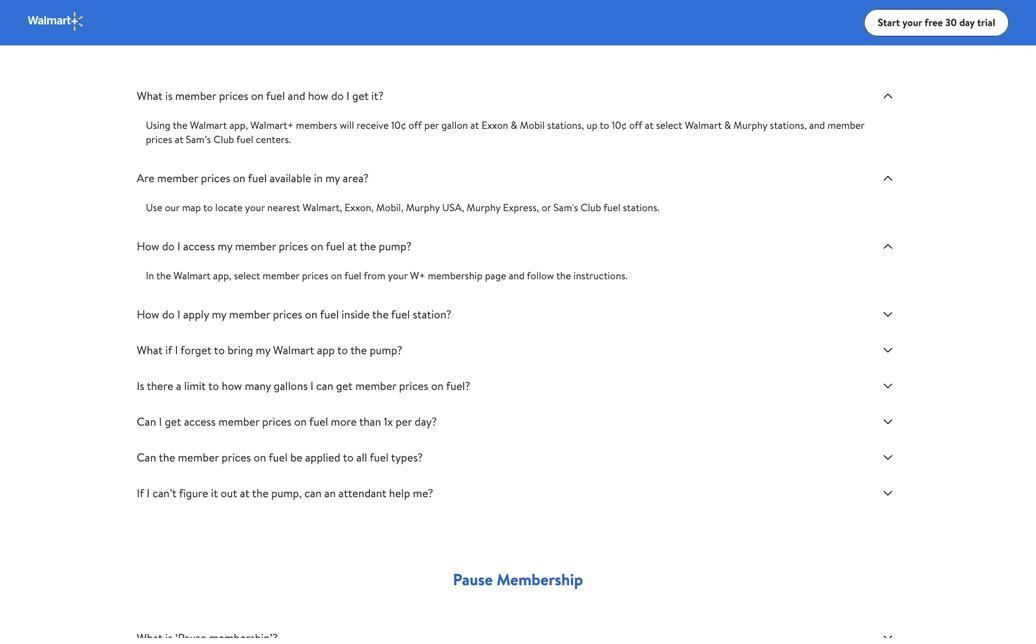Task type: describe. For each thing, give the bounding box(es) containing it.
app
[[317, 342, 335, 358]]

if i can't figure it out at the pump, can an attendant help me?
[[137, 486, 434, 501]]

station?
[[413, 307, 452, 322]]

2 & from the left
[[725, 118, 732, 132]]

1 horizontal spatial how
[[308, 88, 329, 103]]

on down the 'is there a limit to how many gallons i can get member prices on fuel?'
[[294, 414, 307, 429]]

sam's
[[186, 132, 211, 147]]

1 stations, from the left
[[548, 118, 585, 132]]

0 horizontal spatial your
[[245, 200, 265, 215]]

fuel
[[476, 26, 505, 48]]

member inside using the walmart app, walmart+ members will receive 10¢ off per gallon at exxon & mobil stations, up to 10¢ off at select walmart & murphy stations, and member prices at sam's club fuel centers.
[[828, 118, 865, 132]]

mobil
[[520, 118, 545, 132]]

our
[[165, 200, 180, 215]]

access for i
[[183, 239, 215, 254]]

using the walmart app, walmart+ members will receive 10¢ off per gallon at exxon & mobil stations, up to 10¢ off at select walmart & murphy stations, and member prices at sam's club fuel centers.
[[146, 118, 865, 147]]

fuel inside using the walmart app, walmart+ members will receive 10¢ off per gallon at exxon & mobil stations, up to 10¢ off at select walmart & murphy stations, and member prices at sam's club fuel centers.
[[237, 132, 254, 147]]

the left pump,
[[252, 486, 269, 501]]

area?
[[343, 170, 369, 186]]

gallons
[[274, 378, 308, 394]]

an
[[325, 486, 336, 501]]

1 vertical spatial per
[[396, 414, 412, 429]]

there
[[147, 378, 174, 394]]

app, for access
[[213, 269, 232, 283]]

limit
[[184, 378, 206, 394]]

in
[[146, 269, 154, 283]]

start your free 30 day trial button
[[865, 9, 1010, 36]]

start your free 30 day trial
[[879, 15, 996, 29]]

out
[[221, 486, 237, 501]]

on left 'be'
[[254, 450, 266, 465]]

get for it?
[[353, 88, 369, 103]]

to left bring
[[214, 342, 225, 358]]

what if i forget to bring my walmart app to the pump? image
[[882, 344, 896, 357]]

my right bring
[[256, 342, 271, 358]]

fuel left stations.
[[604, 200, 621, 215]]

how do i access my member prices on fuel at the pump?
[[137, 239, 412, 254]]

in
[[314, 170, 323, 186]]

types?
[[391, 450, 423, 465]]

get for member
[[336, 378, 353, 394]]

are
[[137, 170, 155, 186]]

the up can't
[[159, 450, 175, 465]]

will
[[340, 118, 354, 132]]

is there a limit to how many gallons i can get member prices on fuel? image
[[882, 379, 896, 393]]

usa,
[[443, 200, 465, 215]]

i right if
[[147, 486, 150, 501]]

map
[[182, 200, 201, 215]]

1 & from the left
[[511, 118, 518, 132]]

the right app
[[351, 342, 367, 358]]

how do i apply my member prices on fuel inside the fuel station? image
[[882, 308, 896, 321]]

to right map
[[203, 200, 213, 215]]

be
[[291, 450, 303, 465]]

walmart+
[[251, 118, 294, 132]]

on up the walmart+
[[251, 88, 264, 103]]

2 stations, from the left
[[771, 118, 807, 132]]

on up locate
[[233, 170, 246, 186]]

walmart,
[[303, 200, 342, 215]]

are member prices on fuel available in my area?
[[137, 170, 369, 186]]

fuel left available
[[248, 170, 267, 186]]

fuel left 'be'
[[269, 450, 288, 465]]

on down walmart,
[[311, 239, 324, 254]]

2 vertical spatial get
[[165, 414, 181, 429]]

all
[[357, 450, 367, 465]]

how do i apply my member prices on fuel inside the fuel station?
[[137, 307, 452, 322]]

can for i
[[317, 378, 334, 394]]

it?
[[372, 88, 384, 103]]

many
[[245, 378, 271, 394]]

the right follow
[[557, 269, 572, 283]]

on up app
[[305, 307, 318, 322]]

apply
[[183, 307, 209, 322]]

fuel?
[[446, 378, 471, 394]]

the inside using the walmart app, walmart+ members will receive 10¢ off per gallon at exxon & mobil stations, up to 10¢ off at select walmart & murphy stations, and member prices at sam's club fuel centers.
[[173, 118, 188, 132]]

what for what if i forget to bring my walmart app to the pump?
[[137, 342, 163, 358]]

pump,
[[271, 486, 302, 501]]

use our map to locate your nearest walmart, exxon, mobil, murphy usa, murphy express, or sam's club fuel stations.
[[146, 200, 660, 215]]

it
[[211, 486, 218, 501]]

bring
[[228, 342, 253, 358]]

prices inside using the walmart app, walmart+ members will receive 10¢ off per gallon at exxon & mobil stations, up to 10¢ off at select walmart & murphy stations, and member prices at sam's club fuel centers.
[[146, 132, 172, 147]]

can't
[[153, 486, 177, 501]]

in the walmart app, select member prices on fuel from your w+ membership page and follow the instructions.
[[146, 269, 628, 283]]

what if i forget to bring my walmart app to the pump?
[[137, 342, 403, 358]]

than
[[360, 414, 382, 429]]

me?
[[413, 486, 434, 501]]

pause
[[453, 568, 493, 591]]

can i get access member prices on fuel more than 1x per day?
[[137, 414, 437, 429]]

murphy inside using the walmart app, walmart+ members will receive 10¢ off per gallon at exxon & mobil stations, up to 10¢ off at select walmart & murphy stations, and member prices at sam's club fuel centers.
[[734, 118, 768, 132]]

access for get
[[184, 414, 216, 429]]

can for can the member prices on fuel be applied to all fuel types?
[[137, 450, 156, 465]]

free
[[925, 15, 944, 29]]

can for pump,
[[305, 486, 322, 501]]

can for can i get access member prices on fuel more than 1x per day?
[[137, 414, 156, 429]]

the right inside
[[373, 307, 389, 322]]

fuel left inside
[[320, 307, 339, 322]]

start
[[879, 15, 901, 29]]

i down there
[[159, 414, 162, 429]]

how for how do i apply my member prices on fuel inside the fuel station?
[[137, 307, 160, 322]]

1 horizontal spatial and
[[509, 269, 525, 283]]

or
[[542, 200, 551, 215]]

is
[[137, 378, 144, 394]]

to right app
[[338, 342, 348, 358]]

more
[[331, 414, 357, 429]]

0 horizontal spatial murphy
[[406, 200, 440, 215]]

use
[[146, 200, 163, 215]]

do for how do i access my member prices on fuel at the pump?
[[162, 239, 175, 254]]

day
[[960, 15, 976, 29]]

locate
[[215, 200, 243, 215]]

available
[[270, 170, 311, 186]]

fuel left "more"
[[309, 414, 328, 429]]

30
[[946, 15, 958, 29]]



Task type: vqa. For each thing, say whether or not it's contained in the screenshot.
Walmart
yes



Task type: locate. For each thing, give the bounding box(es) containing it.
at
[[471, 118, 480, 132], [645, 118, 654, 132], [175, 132, 184, 147], [348, 239, 357, 254], [240, 486, 250, 501]]

up
[[587, 118, 598, 132]]

app, for prices
[[230, 118, 248, 132]]

1 vertical spatial pump?
[[370, 342, 403, 358]]

2 horizontal spatial murphy
[[734, 118, 768, 132]]

2 vertical spatial your
[[388, 269, 408, 283]]

fuel left station?
[[391, 307, 410, 322]]

how for how do i access my member prices on fuel at the pump?
[[137, 239, 160, 254]]

to right limit
[[208, 378, 219, 394]]

0 horizontal spatial club
[[214, 132, 234, 147]]

1 vertical spatial and
[[810, 118, 826, 132]]

i
[[347, 88, 350, 103], [178, 239, 181, 254], [178, 307, 181, 322], [175, 342, 178, 358], [311, 378, 314, 394], [159, 414, 162, 429], [147, 486, 150, 501]]

to inside using the walmart app, walmart+ members will receive 10¢ off per gallon at exxon & mobil stations, up to 10¢ off at select walmart & murphy stations, and member prices at sam's club fuel centers.
[[600, 118, 610, 132]]

access down limit
[[184, 414, 216, 429]]

to
[[600, 118, 610, 132], [203, 200, 213, 215], [214, 342, 225, 358], [338, 342, 348, 358], [208, 378, 219, 394], [343, 450, 354, 465]]

1 off from the left
[[409, 118, 422, 132]]

help
[[389, 486, 410, 501]]

fuel left centers.
[[237, 132, 254, 147]]

forget
[[181, 342, 212, 358]]

0 horizontal spatial per
[[396, 414, 412, 429]]

0 vertical spatial how
[[308, 88, 329, 103]]

off right up
[[630, 118, 643, 132]]

1 vertical spatial get
[[336, 378, 353, 394]]

1 horizontal spatial 10¢
[[612, 118, 627, 132]]

day?
[[415, 414, 437, 429]]

1 vertical spatial how
[[222, 378, 242, 394]]

1 horizontal spatial your
[[388, 269, 408, 283]]

2 10¢ from the left
[[612, 118, 627, 132]]

get up "more"
[[336, 378, 353, 394]]

i up will
[[347, 88, 350, 103]]

your
[[903, 15, 923, 29], [245, 200, 265, 215], [388, 269, 408, 283]]

your left free
[[903, 15, 923, 29]]

0 horizontal spatial and
[[288, 88, 306, 103]]

on left from
[[331, 269, 342, 283]]

0 vertical spatial per
[[425, 118, 439, 132]]

per left gallon
[[425, 118, 439, 132]]

1 horizontal spatial murphy
[[467, 200, 501, 215]]

1 vertical spatial what
[[137, 342, 163, 358]]

per right the 1x
[[396, 414, 412, 429]]

1 how from the top
[[137, 239, 160, 254]]

1 vertical spatial your
[[245, 200, 265, 215]]

receive
[[357, 118, 389, 132]]

1 horizontal spatial &
[[725, 118, 732, 132]]

your left w+ on the left top
[[388, 269, 408, 283]]

do for how do i apply my member prices on fuel inside the fuel station?
[[162, 307, 175, 322]]

what is 'pause membership'? image
[[882, 632, 896, 638]]

0 vertical spatial your
[[903, 15, 923, 29]]

exxon,
[[345, 200, 374, 215]]

1 horizontal spatial per
[[425, 118, 439, 132]]

select
[[657, 118, 683, 132], [234, 269, 260, 283]]

fuel right the all
[[370, 450, 389, 465]]

0 vertical spatial how
[[137, 239, 160, 254]]

members
[[296, 118, 338, 132]]

your inside button
[[903, 15, 923, 29]]

i right if at bottom left
[[175, 342, 178, 358]]

i left apply
[[178, 307, 181, 322]]

1 vertical spatial do
[[162, 239, 175, 254]]

1 horizontal spatial stations,
[[771, 118, 807, 132]]

exxon
[[482, 118, 509, 132]]

1 can from the top
[[137, 414, 156, 429]]

can i get access member prices on fuel more than 1x per day? image
[[882, 415, 896, 429]]

pump?
[[379, 239, 412, 254], [370, 342, 403, 358]]

0 vertical spatial do
[[331, 88, 344, 103]]

app, inside using the walmart app, walmart+ members will receive 10¢ off per gallon at exxon & mobil stations, up to 10¢ off at select walmart & murphy stations, and member prices at sam's club fuel centers.
[[230, 118, 248, 132]]

trial
[[978, 15, 996, 29]]

if
[[165, 342, 172, 358]]

can up if
[[137, 450, 156, 465]]

1 vertical spatial can
[[137, 450, 156, 465]]

2 vertical spatial do
[[162, 307, 175, 322]]

your right locate
[[245, 200, 265, 215]]

10¢ right up
[[612, 118, 627, 132]]

on left 'fuel?'
[[431, 378, 444, 394]]

0 horizontal spatial off
[[409, 118, 422, 132]]

my
[[326, 170, 340, 186], [218, 239, 233, 254], [212, 307, 227, 322], [256, 342, 271, 358]]

pump? up in the walmart app, select member prices on fuel from your w+ membership page and follow the instructions. at the top of page
[[379, 239, 412, 254]]

get left "it?"
[[353, 88, 369, 103]]

can the member prices on fuel be applied to all fuel types? image
[[882, 451, 896, 465]]

membership
[[428, 269, 483, 283]]

1 what from the top
[[137, 88, 163, 103]]

what is member prices on fuel and how do i get it? image
[[882, 89, 896, 103]]

0 horizontal spatial select
[[234, 269, 260, 283]]

0 vertical spatial access
[[183, 239, 215, 254]]

can right 'gallons'
[[317, 378, 334, 394]]

how up in
[[137, 239, 160, 254]]

what left if at bottom left
[[137, 342, 163, 358]]

club right the sam's
[[214, 132, 234, 147]]

0 vertical spatial what
[[137, 88, 163, 103]]

per
[[425, 118, 439, 132], [396, 414, 412, 429]]

pump? for what if i forget to bring my walmart app to the pump?
[[370, 342, 403, 358]]

pump? down inside
[[370, 342, 403, 358]]

how do i access my member prices on fuel at the pump? image
[[882, 240, 896, 253]]

club inside using the walmart app, walmart+ members will receive 10¢ off per gallon at exxon & mobil stations, up to 10¢ off at select walmart & murphy stations, and member prices at sam's club fuel centers.
[[214, 132, 234, 147]]

can the member prices on fuel be applied to all fuel types?
[[137, 450, 423, 465]]

w+ image
[[27, 11, 85, 32]]

1 vertical spatial how
[[137, 307, 160, 322]]

off left gallon
[[409, 118, 422, 132]]

0 vertical spatial pump?
[[379, 239, 412, 254]]

2 vertical spatial and
[[509, 269, 525, 283]]

2 horizontal spatial your
[[903, 15, 923, 29]]

instructions.
[[574, 269, 628, 283]]

2 horizontal spatial and
[[810, 118, 826, 132]]

sam's
[[554, 200, 579, 215]]

access down map
[[183, 239, 215, 254]]

2 can from the top
[[137, 450, 156, 465]]

inside
[[342, 307, 370, 322]]

pause membership
[[453, 568, 584, 591]]

do left apply
[[162, 307, 175, 322]]

0 vertical spatial can
[[317, 378, 334, 394]]

fuel left from
[[345, 269, 362, 283]]

i right 'gallons'
[[311, 378, 314, 394]]

1 horizontal spatial club
[[581, 200, 602, 215]]

1 vertical spatial app,
[[213, 269, 232, 283]]

membership
[[497, 568, 584, 591]]

0 horizontal spatial &
[[511, 118, 518, 132]]

0 vertical spatial can
[[137, 414, 156, 429]]

do down "our" at the top of page
[[162, 239, 175, 254]]

is
[[165, 88, 173, 103]]

centers.
[[256, 132, 291, 147]]

what is member prices on fuel and how do i get it?
[[137, 88, 384, 103]]

attendant
[[339, 486, 387, 501]]

page
[[485, 269, 507, 283]]

prices
[[219, 88, 249, 103], [146, 132, 172, 147], [201, 170, 230, 186], [279, 239, 308, 254], [302, 269, 329, 283], [273, 307, 303, 322], [399, 378, 429, 394], [262, 414, 292, 429], [222, 450, 251, 465]]

mobil,
[[377, 200, 404, 215]]

can
[[317, 378, 334, 394], [305, 486, 322, 501]]

1x
[[384, 414, 393, 429]]

murphy
[[734, 118, 768, 132], [406, 200, 440, 215], [467, 200, 501, 215]]

and inside using the walmart app, walmart+ members will receive 10¢ off per gallon at exxon & mobil stations, up to 10¢ off at select walmart & murphy stations, and member prices at sam's club fuel centers.
[[810, 118, 826, 132]]

1 horizontal spatial off
[[630, 118, 643, 132]]

club right sam's at the top
[[581, 200, 602, 215]]

fuel up the walmart+
[[266, 88, 285, 103]]

can left an
[[305, 486, 322, 501]]

club
[[214, 132, 234, 147], [581, 200, 602, 215]]

0 vertical spatial get
[[353, 88, 369, 103]]

pump? for how do i access my member prices on fuel at the pump?
[[379, 239, 412, 254]]

select inside using the walmart app, walmart+ members will receive 10¢ off per gallon at exxon & mobil stations, up to 10¢ off at select walmart & murphy stations, and member prices at sam's club fuel centers.
[[657, 118, 683, 132]]

my down locate
[[218, 239, 233, 254]]

the right in
[[156, 269, 171, 283]]

i down "our" at the top of page
[[178, 239, 181, 254]]

1 vertical spatial access
[[184, 414, 216, 429]]

my right in
[[326, 170, 340, 186]]

a
[[176, 378, 182, 394]]

member
[[175, 88, 216, 103], [828, 118, 865, 132], [157, 170, 198, 186], [235, 239, 276, 254], [263, 269, 300, 283], [229, 307, 270, 322], [356, 378, 397, 394], [219, 414, 260, 429], [178, 450, 219, 465]]

get
[[353, 88, 369, 103], [336, 378, 353, 394], [165, 414, 181, 429]]

0 horizontal spatial 10¢
[[392, 118, 407, 132]]

using
[[146, 118, 171, 132]]

to right up
[[600, 118, 610, 132]]

benefit
[[509, 26, 561, 48]]

10¢ right the receive
[[392, 118, 407, 132]]

0 horizontal spatial stations,
[[548, 118, 585, 132]]

what for what is member prices on fuel and how do i get it?
[[137, 88, 163, 103]]

from
[[364, 269, 386, 283]]

per inside using the walmart app, walmart+ members will receive 10¢ off per gallon at exxon & mobil stations, up to 10¢ off at select walmart & murphy stations, and member prices at sam's club fuel centers.
[[425, 118, 439, 132]]

how up members at the top left of page
[[308, 88, 329, 103]]

if
[[137, 486, 144, 501]]

the
[[173, 118, 188, 132], [360, 239, 376, 254], [156, 269, 171, 283], [557, 269, 572, 283], [373, 307, 389, 322], [351, 342, 367, 358], [159, 450, 175, 465], [252, 486, 269, 501]]

the up from
[[360, 239, 376, 254]]

what left is
[[137, 88, 163, 103]]

fuel down walmart,
[[326, 239, 345, 254]]

w+
[[410, 269, 426, 283]]

stations,
[[548, 118, 585, 132], [771, 118, 807, 132]]

off
[[409, 118, 422, 132], [630, 118, 643, 132]]

how
[[308, 88, 329, 103], [222, 378, 242, 394]]

nearest
[[268, 200, 300, 215]]

2 off from the left
[[630, 118, 643, 132]]

1 vertical spatial can
[[305, 486, 322, 501]]

applied
[[305, 450, 341, 465]]

app,
[[230, 118, 248, 132], [213, 269, 232, 283]]

to left the all
[[343, 450, 354, 465]]

0 vertical spatial club
[[214, 132, 234, 147]]

can down is
[[137, 414, 156, 429]]

stations.
[[623, 200, 660, 215]]

on
[[251, 88, 264, 103], [233, 170, 246, 186], [311, 239, 324, 254], [331, 269, 342, 283], [305, 307, 318, 322], [431, 378, 444, 394], [294, 414, 307, 429], [254, 450, 266, 465]]

fuel
[[266, 88, 285, 103], [237, 132, 254, 147], [248, 170, 267, 186], [604, 200, 621, 215], [326, 239, 345, 254], [345, 269, 362, 283], [320, 307, 339, 322], [391, 307, 410, 322], [309, 414, 328, 429], [269, 450, 288, 465], [370, 450, 389, 465]]

how
[[137, 239, 160, 254], [137, 307, 160, 322]]

do up will
[[331, 88, 344, 103]]

is there a limit to how many gallons i can get member prices on fuel?
[[137, 378, 471, 394]]

figure
[[179, 486, 208, 501]]

1 vertical spatial select
[[234, 269, 260, 283]]

access
[[183, 239, 215, 254], [184, 414, 216, 429]]

what
[[137, 88, 163, 103], [137, 342, 163, 358]]

gallon
[[442, 118, 468, 132]]

fuel benefit
[[476, 26, 561, 48]]

follow
[[527, 269, 555, 283]]

0 vertical spatial app,
[[230, 118, 248, 132]]

my right apply
[[212, 307, 227, 322]]

1 horizontal spatial select
[[657, 118, 683, 132]]

get down a
[[165, 414, 181, 429]]

the right using
[[173, 118, 188, 132]]

0 vertical spatial select
[[657, 118, 683, 132]]

are member prices on fuel available in my area? image
[[882, 172, 896, 185]]

0 horizontal spatial how
[[222, 378, 242, 394]]

how left the many
[[222, 378, 242, 394]]

if i can't figure it out at the pump, can an attendant help me? image
[[882, 487, 896, 500]]

2 how from the top
[[137, 307, 160, 322]]

1 vertical spatial club
[[581, 200, 602, 215]]

express,
[[503, 200, 540, 215]]

1 10¢ from the left
[[392, 118, 407, 132]]

2 what from the top
[[137, 342, 163, 358]]

how down in
[[137, 307, 160, 322]]

0 vertical spatial and
[[288, 88, 306, 103]]



